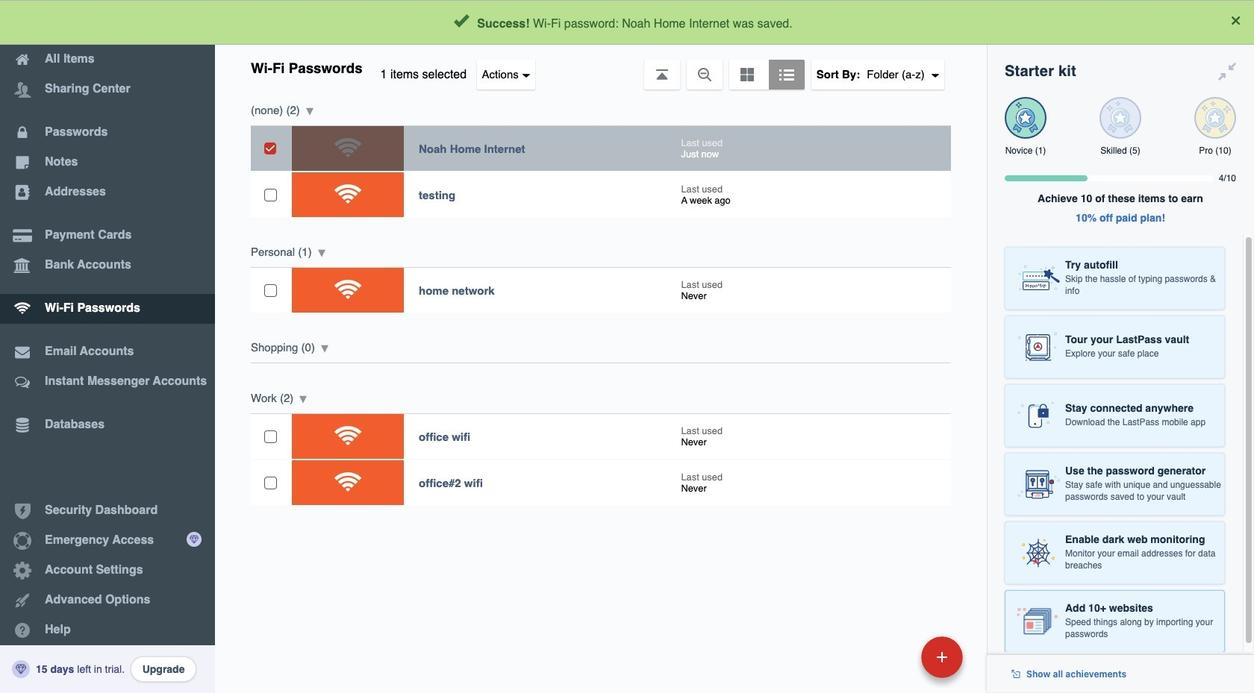 Task type: locate. For each thing, give the bounding box(es) containing it.
Search search field
[[354, 6, 951, 39]]

alert
[[0, 0, 1255, 45]]



Task type: vqa. For each thing, say whether or not it's contained in the screenshot.
dialog
no



Task type: describe. For each thing, give the bounding box(es) containing it.
new item element
[[819, 636, 969, 679]]

search my vault text field
[[354, 6, 951, 39]]

vault options navigation
[[215, 45, 987, 90]]

new item navigation
[[819, 633, 972, 694]]

main navigation navigation
[[0, 0, 215, 694]]



